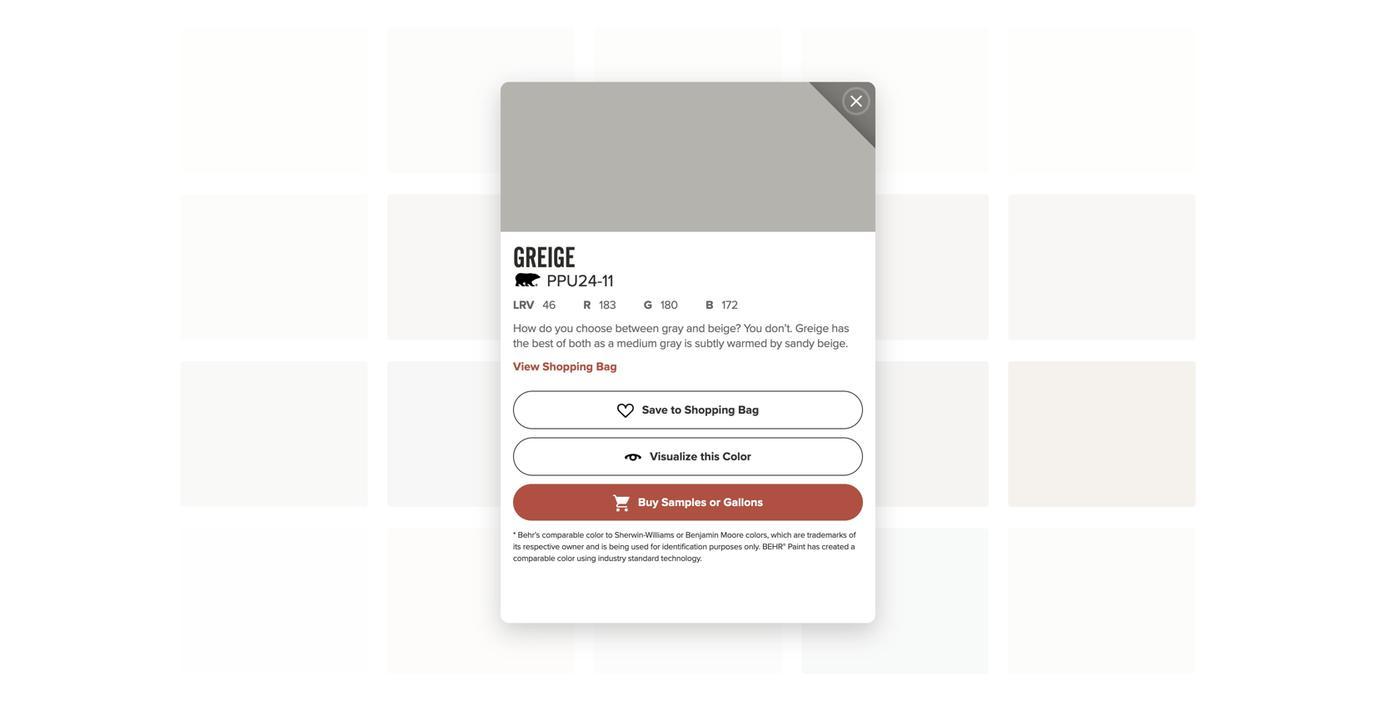 Task type: describe. For each thing, give the bounding box(es) containing it.
purposes
[[709, 541, 742, 553]]

close modal - x image
[[842, 87, 870, 115]]

only.
[[744, 541, 760, 553]]

williams
[[645, 529, 674, 541]]

save to shopping bag
[[642, 402, 759, 419]]

color inside paint has created a comparable color using industry standard technology.
[[557, 552, 575, 565]]

or inside * behr's comparable color to sherwin-williams or benjamin moore colors, which are trademarks of its respective owner and is being used for identification purposes only. behr
[[676, 529, 684, 541]]

0 vertical spatial or
[[710, 494, 720, 511]]

greige
[[513, 242, 575, 277]]

®
[[783, 542, 786, 551]]

and inside * behr's comparable color to sherwin-williams or benjamin moore colors, which are trademarks of its respective owner and is being used for identification purposes only. behr
[[586, 541, 599, 553]]

being
[[609, 541, 629, 553]]

b 172
[[706, 297, 738, 314]]

11
[[602, 269, 614, 293]]

color inside * behr's comparable color to sherwin-williams or benjamin moore colors, which are trademarks of its respective owner and is being used for identification purposes only. behr
[[586, 529, 604, 541]]

created
[[822, 541, 849, 553]]

this
[[700, 448, 720, 465]]

colors,
[[746, 529, 769, 541]]

g 180
[[644, 297, 678, 314]]

by
[[770, 335, 782, 352]]

are
[[794, 529, 805, 541]]

and inside how do you choose between gray and beige? you don't. greige has the best of both as a medium gray is subtly warmed by sandy beige. view shopping bag
[[686, 320, 705, 337]]

* behr's comparable color to sherwin-williams or benjamin moore colors, which are trademarks of its respective owner and is being used for identification purposes only. behr
[[513, 529, 856, 553]]

how
[[513, 320, 536, 337]]

you
[[744, 320, 762, 337]]

the
[[513, 335, 529, 352]]

standard
[[628, 552, 659, 565]]

is inside * behr's comparable color to sherwin-williams or benjamin moore colors, which are trademarks of its respective owner and is being used for identification purposes only. behr
[[601, 541, 607, 553]]

beige?
[[708, 320, 741, 337]]

visualize this color
[[650, 448, 751, 465]]

paint
[[788, 541, 805, 553]]

1 vertical spatial bag
[[738, 402, 759, 419]]

visualize
[[650, 448, 697, 465]]

is inside how do you choose between gray and beige? you don't. greige has the best of both as a medium gray is subtly warmed by sandy beige. view shopping bag
[[684, 335, 692, 352]]

gray right medium in the top of the page
[[660, 335, 681, 352]]

b
[[706, 297, 713, 314]]

172
[[722, 297, 738, 314]]

samples
[[661, 494, 707, 511]]

ppu24-
[[547, 269, 602, 293]]

subtly
[[695, 335, 724, 352]]

46
[[543, 297, 556, 314]]

comparable inside * behr's comparable color to sherwin-williams or benjamin moore colors, which are trademarks of its respective owner and is being used for identification purposes only. behr
[[542, 529, 584, 541]]

identification
[[662, 541, 707, 553]]

save
[[642, 402, 668, 419]]

r 183
[[583, 297, 616, 314]]

medium
[[617, 335, 657, 352]]

both
[[569, 335, 591, 352]]

you
[[555, 320, 573, 337]]

lrv 46
[[513, 297, 556, 314]]

buy
[[638, 494, 659, 511]]

bag inside how do you choose between gray and beige? you don't. greige has the best of both as a medium gray is subtly warmed by sandy beige. view shopping bag
[[596, 358, 617, 375]]

industry
[[598, 552, 626, 565]]



Task type: vqa. For each thing, say whether or not it's contained in the screenshot.
leftmost a
yes



Task type: locate. For each thing, give the bounding box(es) containing it.
color
[[586, 529, 604, 541], [557, 552, 575, 565]]

1 horizontal spatial or
[[710, 494, 720, 511]]

lrv
[[513, 297, 534, 314]]

0 horizontal spatial has
[[807, 541, 820, 553]]

0 vertical spatial is
[[684, 335, 692, 352]]

0 vertical spatial to
[[671, 402, 682, 419]]

warmed
[[727, 335, 767, 352]]

0 vertical spatial a
[[608, 335, 614, 352]]

buy samples or gallons
[[638, 494, 763, 511]]

and
[[686, 320, 705, 337], [586, 541, 599, 553]]

1 vertical spatial is
[[601, 541, 607, 553]]

color left using
[[557, 552, 575, 565]]

comparable inside paint has created a comparable color using industry standard technology.
[[513, 552, 555, 565]]

1 horizontal spatial color
[[586, 529, 604, 541]]

1 horizontal spatial has
[[832, 320, 849, 337]]

to right save
[[671, 402, 682, 419]]

its
[[513, 541, 521, 553]]

0 vertical spatial of
[[556, 335, 566, 352]]

comparable up using
[[542, 529, 584, 541]]

1 vertical spatial color
[[557, 552, 575, 565]]

comparable
[[542, 529, 584, 541], [513, 552, 555, 565]]

comparable down behr's
[[513, 552, 555, 565]]

for
[[651, 541, 660, 553]]

or right williams
[[676, 529, 684, 541]]

of right created
[[849, 529, 856, 541]]

paint has created a comparable color using industry standard technology.
[[513, 541, 855, 565]]

benjamin
[[686, 529, 719, 541]]

of
[[556, 335, 566, 352], [849, 529, 856, 541]]

which
[[771, 529, 792, 541]]

shopping cart icon image
[[613, 495, 630, 512]]

a right created
[[851, 541, 855, 553]]

of inside * behr's comparable color to sherwin-williams or benjamin moore colors, which are trademarks of its respective owner and is being used for identification purposes only. behr
[[849, 529, 856, 541]]

a inside how do you choose between gray and beige? you don't. greige has the best of both as a medium gray is subtly warmed by sandy beige. view shopping bag
[[608, 335, 614, 352]]

behr
[[762, 541, 783, 553]]

0 vertical spatial color
[[586, 529, 604, 541]]

greige
[[795, 320, 829, 337]]

183
[[599, 297, 616, 314]]

save icon image
[[617, 403, 634, 420]]

behr's
[[518, 529, 540, 541]]

has right the greige
[[832, 320, 849, 337]]

1 vertical spatial and
[[586, 541, 599, 553]]

visualize this color link
[[513, 438, 863, 476]]

g
[[644, 297, 652, 314]]

do
[[539, 320, 552, 337]]

shopping down both
[[542, 358, 593, 375]]

buy samples or gallons link
[[513, 484, 863, 521]]

0 vertical spatial comparable
[[542, 529, 584, 541]]

1 horizontal spatial and
[[686, 320, 705, 337]]

sandy
[[785, 335, 814, 352]]

1 vertical spatial to
[[606, 529, 613, 541]]

bag
[[596, 358, 617, 375], [738, 402, 759, 419]]

1 horizontal spatial of
[[849, 529, 856, 541]]

is left subtly
[[684, 335, 692, 352]]

1 horizontal spatial shopping
[[684, 402, 735, 419]]

used
[[631, 541, 649, 553]]

between
[[615, 320, 659, 337]]

0 horizontal spatial or
[[676, 529, 684, 541]]

of for best
[[556, 335, 566, 352]]

trademarks
[[807, 529, 847, 541]]

0 horizontal spatial shopping
[[542, 358, 593, 375]]

sherwin-
[[615, 529, 645, 541]]

technology.
[[661, 552, 702, 565]]

1 vertical spatial has
[[807, 541, 820, 553]]

or
[[710, 494, 720, 511], [676, 529, 684, 541]]

180
[[661, 297, 678, 314]]

1 horizontal spatial a
[[851, 541, 855, 553]]

best
[[532, 335, 553, 352]]

view
[[513, 358, 539, 375]]

has inside how do you choose between gray and beige? you don't. greige has the best of both as a medium gray is subtly warmed by sandy beige. view shopping bag
[[832, 320, 849, 337]]

as
[[594, 335, 605, 352]]

has inside paint has created a comparable color using industry standard technology.
[[807, 541, 820, 553]]

owner
[[562, 541, 584, 553]]

a right as
[[608, 335, 614, 352]]

gray
[[662, 320, 683, 337], [660, 335, 681, 352]]

0 horizontal spatial is
[[601, 541, 607, 553]]

1 horizontal spatial is
[[684, 335, 692, 352]]

of inside how do you choose between gray and beige? you don't. greige has the best of both as a medium gray is subtly warmed by sandy beige. view shopping bag
[[556, 335, 566, 352]]

bag down as
[[596, 358, 617, 375]]

using
[[577, 552, 596, 565]]

1 vertical spatial comparable
[[513, 552, 555, 565]]

and right owner
[[586, 541, 599, 553]]

*
[[513, 529, 516, 541]]

0 horizontal spatial and
[[586, 541, 599, 553]]

and left beige? at the right top
[[686, 320, 705, 337]]

respective
[[523, 541, 560, 553]]

of right the best
[[556, 335, 566, 352]]

how do you choose between gray and beige? you don't. greige has the best of both as a medium gray is subtly warmed by sandy beige. view shopping bag
[[513, 320, 849, 375]]

0 vertical spatial has
[[832, 320, 849, 337]]

gray down 180
[[662, 320, 683, 337]]

shopping
[[542, 358, 593, 375], [684, 402, 735, 419]]

0 horizontal spatial of
[[556, 335, 566, 352]]

0 horizontal spatial bag
[[596, 358, 617, 375]]

0 vertical spatial and
[[686, 320, 705, 337]]

0 horizontal spatial color
[[557, 552, 575, 565]]

1 vertical spatial a
[[851, 541, 855, 553]]

1 horizontal spatial bag
[[738, 402, 759, 419]]

to
[[671, 402, 682, 419], [606, 529, 613, 541]]

has
[[832, 320, 849, 337], [807, 541, 820, 553]]

to inside * behr's comparable color to sherwin-williams or benjamin moore colors, which are trademarks of its respective owner and is being used for identification purposes only. behr
[[606, 529, 613, 541]]

0 horizontal spatial a
[[608, 335, 614, 352]]

close modal image
[[809, 82, 875, 149]]

0 horizontal spatial to
[[606, 529, 613, 541]]

is
[[684, 335, 692, 352], [601, 541, 607, 553]]

1 vertical spatial shopping
[[684, 402, 735, 419]]

beige.
[[817, 335, 848, 352]]

to left sherwin-
[[606, 529, 613, 541]]

shopping up this
[[684, 402, 735, 419]]

don't.
[[765, 320, 792, 337]]

color up using
[[586, 529, 604, 541]]

color
[[723, 448, 751, 465]]

bag up color
[[738, 402, 759, 419]]

1 horizontal spatial to
[[671, 402, 682, 419]]

r
[[583, 297, 591, 314]]

shopping inside how do you choose between gray and beige? you don't. greige has the best of both as a medium gray is subtly warmed by sandy beige. view shopping bag
[[542, 358, 593, 375]]

choose
[[576, 320, 612, 337]]

gallons
[[723, 494, 763, 511]]

is left being
[[601, 541, 607, 553]]

0 vertical spatial bag
[[596, 358, 617, 375]]

or left gallons
[[710, 494, 720, 511]]

ppu24-11
[[547, 269, 614, 293]]

visualize icon image
[[625, 449, 642, 466]]

1 vertical spatial of
[[849, 529, 856, 541]]

has right paint
[[807, 541, 820, 553]]

0 vertical spatial shopping
[[542, 358, 593, 375]]

a
[[608, 335, 614, 352], [851, 541, 855, 553]]

a inside paint has created a comparable color using industry standard technology.
[[851, 541, 855, 553]]

1 vertical spatial or
[[676, 529, 684, 541]]

moore
[[721, 529, 744, 541]]

of for trademarks
[[849, 529, 856, 541]]



